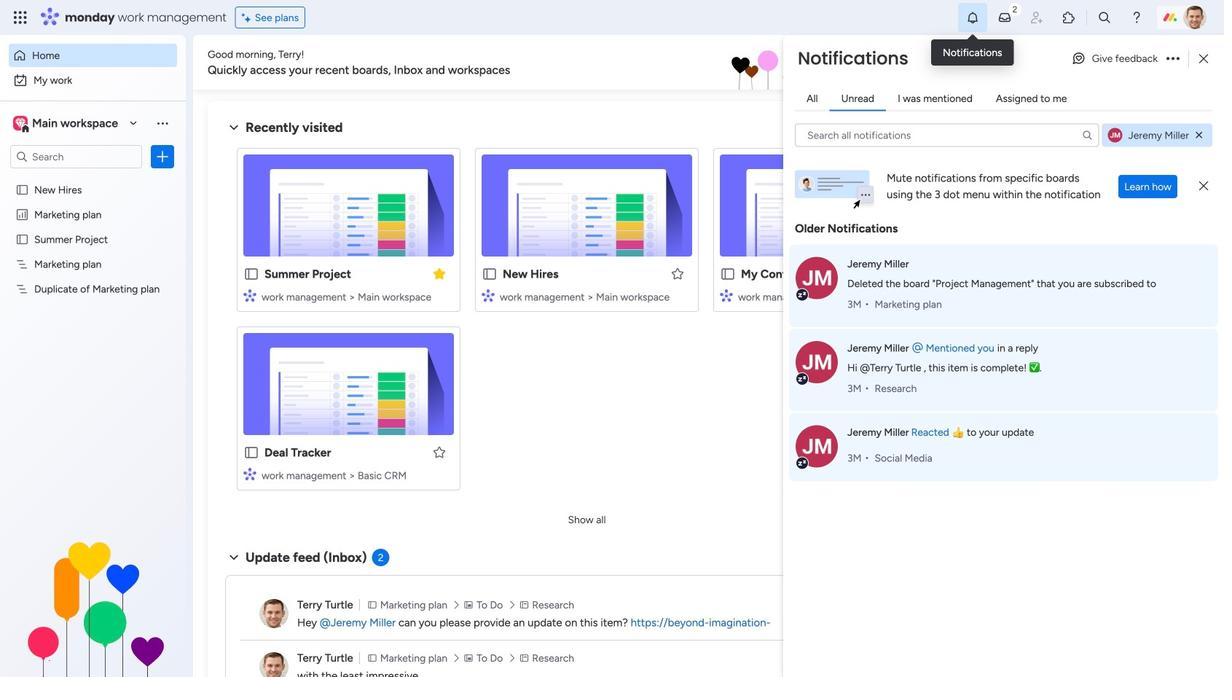 Task type: describe. For each thing, give the bounding box(es) containing it.
2 element
[[372, 549, 390, 566]]

notifications image
[[966, 10, 980, 25]]

2 horizontal spatial public board image
[[720, 266, 736, 282]]

1 vertical spatial terry turtle image
[[259, 599, 289, 628]]

Search all notifications search field
[[795, 124, 1099, 147]]

see plans image
[[242, 9, 255, 26]]

menu image
[[155, 116, 170, 130]]

public dashboard image
[[15, 208, 29, 221]]

1 horizontal spatial public board image
[[482, 266, 498, 282]]

1 horizontal spatial lottie animation image
[[572, 35, 981, 90]]

1 vertical spatial public board image
[[15, 232, 29, 246]]

templates image image
[[997, 110, 1189, 211]]

2 vertical spatial option
[[0, 177, 186, 179]]

public board image inside "quick search results" list box
[[243, 266, 259, 282]]

search everything image
[[1098, 10, 1112, 25]]

v2 user feedback image
[[996, 54, 1007, 71]]

close recently visited image
[[225, 119, 243, 136]]

add to favorites image for the leftmost public board icon
[[432, 445, 447, 459]]

add to favorites image for right public board icon
[[909, 266, 923, 281]]

workspace selection element
[[10, 98, 125, 149]]



Task type: vqa. For each thing, say whether or not it's contained in the screenshot.
first check circle image from the top of the page
no



Task type: locate. For each thing, give the bounding box(es) containing it.
1 vertical spatial lottie animation element
[[0, 530, 186, 677]]

public board image
[[15, 183, 29, 197], [15, 232, 29, 246], [243, 266, 259, 282]]

2 vertical spatial public board image
[[243, 266, 259, 282]]

0 vertical spatial options image
[[1167, 54, 1180, 63]]

select product image
[[13, 10, 28, 25]]

2 horizontal spatial add to favorites image
[[909, 266, 923, 281]]

0 horizontal spatial lottie animation element
[[0, 530, 186, 677]]

0 horizontal spatial options image
[[155, 149, 170, 164]]

remove from favorites image
[[432, 266, 447, 281]]

lottie animation image
[[572, 35, 981, 90], [0, 530, 186, 677]]

help image
[[1130, 10, 1144, 25]]

lottie animation element
[[572, 35, 981, 90], [0, 530, 186, 677]]

1 horizontal spatial lottie animation element
[[572, 35, 981, 90]]

public board image
[[482, 266, 498, 282], [720, 266, 736, 282], [243, 445, 259, 461]]

update feed image
[[998, 10, 1012, 25]]

list box
[[0, 174, 186, 498]]

add to favorites image
[[670, 266, 685, 281], [909, 266, 923, 281], [432, 445, 447, 459]]

options image
[[1167, 54, 1180, 63], [155, 149, 170, 164]]

terry turtle image
[[1184, 6, 1207, 29], [259, 599, 289, 628], [259, 652, 289, 677]]

2 vertical spatial terry turtle image
[[259, 652, 289, 677]]

0 vertical spatial terry turtle image
[[1184, 6, 1207, 29]]

0 vertical spatial option
[[9, 44, 177, 67]]

jeremy miller image
[[1108, 128, 1123, 142], [796, 257, 838, 299], [796, 341, 838, 383], [796, 425, 838, 468]]

close update feed (inbox) image
[[225, 549, 243, 566]]

1 vertical spatial option
[[9, 69, 177, 92]]

options image right "v2 bolt switch" icon
[[1167, 54, 1180, 63]]

1 horizontal spatial add to favorites image
[[670, 266, 685, 281]]

v2 bolt switch image
[[1109, 54, 1118, 70]]

component image
[[720, 289, 733, 302]]

0 vertical spatial lottie animation element
[[572, 35, 981, 90]]

None search field
[[795, 124, 1099, 147]]

0 horizontal spatial lottie animation image
[[0, 530, 186, 677]]

Search in workspace field
[[31, 148, 122, 165]]

search image
[[1082, 129, 1094, 141]]

dialog
[[783, 35, 1224, 677]]

options image down "menu" icon
[[155, 149, 170, 164]]

monday marketplace image
[[1062, 10, 1076, 25]]

0 vertical spatial public board image
[[15, 183, 29, 197]]

1 vertical spatial options image
[[155, 149, 170, 164]]

0 horizontal spatial public board image
[[243, 445, 259, 461]]

give feedback image
[[1072, 51, 1086, 66]]

getting started element
[[984, 348, 1202, 406]]

0 vertical spatial lottie animation image
[[572, 35, 981, 90]]

0 horizontal spatial add to favorites image
[[432, 445, 447, 459]]

option
[[9, 44, 177, 67], [9, 69, 177, 92], [0, 177, 186, 179]]

1 horizontal spatial options image
[[1167, 54, 1180, 63]]

1 vertical spatial lottie animation image
[[0, 530, 186, 677]]

add to favorites image for the middle public board icon
[[670, 266, 685, 281]]

2 image
[[1009, 1, 1022, 17]]

quick search results list box
[[225, 136, 949, 508]]



